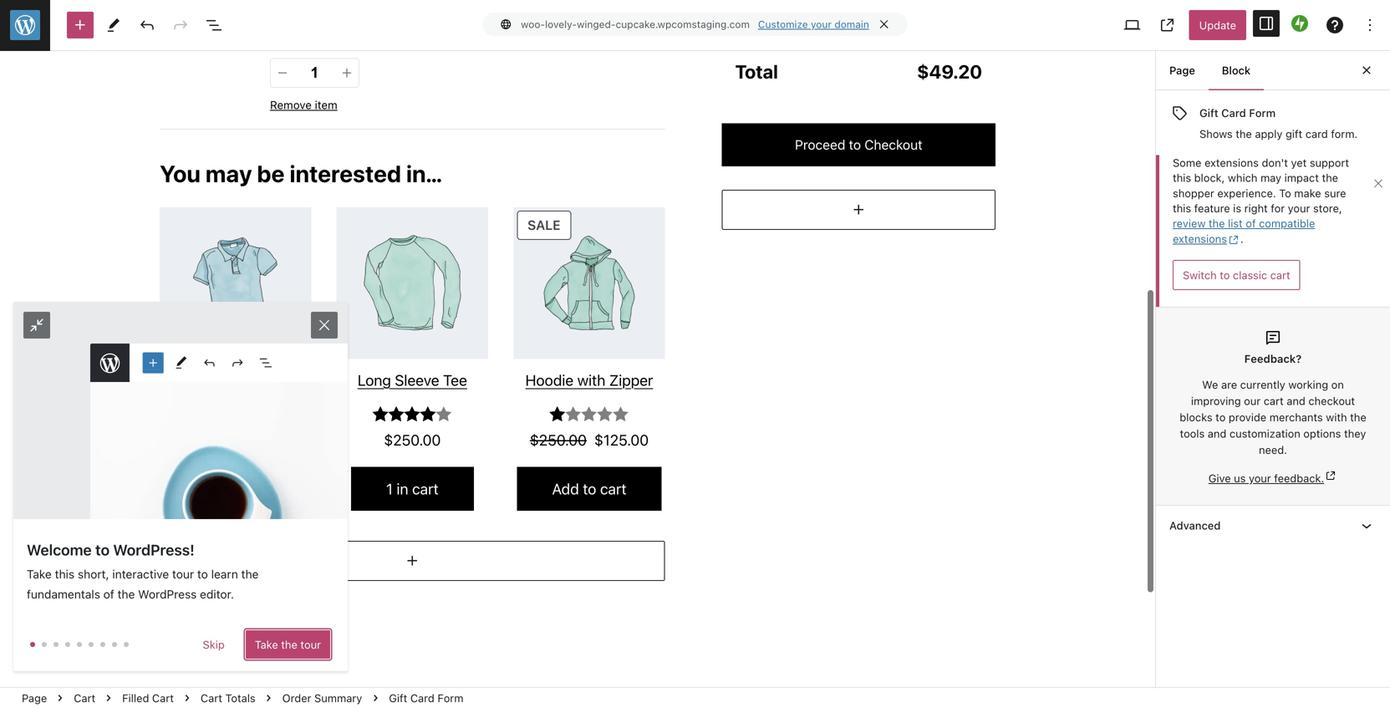 Task type: locate. For each thing, give the bounding box(es) containing it.
take the tour button
[[245, 630, 331, 660]]

cart inside filled cart button
[[152, 692, 174, 705]]

cart inside cart "button"
[[74, 692, 96, 705]]

welcome
[[27, 541, 92, 559]]

cart left filled
[[74, 692, 96, 705]]

tour
[[172, 567, 194, 581], [301, 639, 321, 651]]

take right 'skip'
[[255, 639, 278, 651]]

1 vertical spatial form
[[438, 692, 464, 705]]

1 vertical spatial gift card form
[[389, 692, 464, 705]]

tour up 'order summary'
[[301, 639, 321, 651]]

cart right classic
[[1271, 269, 1291, 281]]

1 cart from the left
[[74, 692, 96, 705]]

1 horizontal spatial page
[[1170, 64, 1196, 77]]

page left cart "button"
[[22, 692, 47, 705]]

1 horizontal spatial tour
[[301, 639, 321, 651]]

cart for cart
[[74, 692, 96, 705]]

cupcake.wpcomstaging.com
[[616, 18, 750, 30]]

page down view page icon
[[1170, 64, 1196, 77]]

help image
[[1326, 15, 1346, 35]]

0 vertical spatial page
[[1170, 64, 1196, 77]]

0 vertical spatial of
[[1246, 217, 1257, 230]]

2 horizontal spatial your
[[1289, 202, 1311, 215]]

take
[[27, 567, 52, 581], [255, 639, 278, 651]]

some
[[1173, 156, 1202, 169]]

to right switch at the top of the page
[[1220, 269, 1231, 281]]

your inside some extensions don't yet support this block, which may impact the shopper experience. to make sure this feature is right for your store,
[[1289, 202, 1311, 215]]

cart
[[1271, 269, 1291, 281], [1264, 395, 1284, 407]]

cart right filled
[[152, 692, 174, 705]]

.
[[1241, 232, 1244, 245]]

take for take the tour
[[255, 639, 278, 651]]

give us your feedback.
[[1209, 472, 1325, 485]]

shows
[[1200, 128, 1233, 140]]

give us your feedback. link
[[1209, 469, 1338, 485]]

0 horizontal spatial gift
[[389, 692, 408, 705]]

the up the order
[[281, 639, 298, 651]]

cart down the currently
[[1264, 395, 1284, 407]]

and up merchants
[[1287, 395, 1306, 407]]

order summary button
[[276, 688, 369, 708]]

0 horizontal spatial gift card form
[[389, 692, 464, 705]]

minimize tour image
[[27, 315, 43, 335]]

this down some
[[1173, 172, 1192, 184]]

cart button
[[67, 688, 102, 708]]

switch
[[1183, 269, 1217, 281]]

your right us
[[1250, 472, 1272, 485]]

1 vertical spatial and
[[1208, 427, 1227, 440]]

of down short,
[[103, 588, 114, 601]]

2 vertical spatial your
[[1250, 472, 1272, 485]]

switch to classic cart
[[1183, 269, 1291, 281]]

cart for cart totals
[[201, 692, 222, 705]]

1 vertical spatial of
[[103, 588, 114, 601]]

advanced button
[[1157, 506, 1391, 545]]

1 horizontal spatial cart
[[152, 692, 174, 705]]

welcome to wordpress!
[[27, 541, 195, 559]]

extensions
[[1205, 156, 1260, 169], [1173, 232, 1228, 245]]

2 vertical spatial this
[[55, 567, 75, 581]]

close tour image
[[316, 315, 333, 335]]

domain
[[835, 18, 870, 30]]

settings image
[[1257, 13, 1277, 33]]

1 horizontal spatial card
[[1222, 107, 1247, 119]]

document overview image
[[204, 15, 224, 35]]

impact
[[1285, 172, 1320, 184]]

1 vertical spatial take
[[255, 639, 278, 651]]

card
[[1222, 107, 1247, 119], [411, 692, 435, 705]]

block button
[[1209, 50, 1265, 90]]

0 horizontal spatial tour
[[172, 567, 194, 581]]

classic
[[1234, 269, 1268, 281]]

1 vertical spatial tour
[[301, 639, 321, 651]]

0 vertical spatial this
[[1173, 172, 1192, 184]]

0 vertical spatial page button
[[1157, 50, 1209, 90]]

of
[[1246, 217, 1257, 230], [103, 588, 114, 601]]

the down support
[[1323, 172, 1339, 184]]

tab list
[[1157, 50, 1265, 90]]

0 horizontal spatial card
[[411, 692, 435, 705]]

cart inside we are currently working on improving our cart and checkout blocks to provide merchants with the tools and customization options they need.
[[1264, 395, 1284, 407]]

0 vertical spatial gift card form
[[1200, 107, 1276, 119]]

1 vertical spatial card
[[411, 692, 435, 705]]

yet
[[1292, 156, 1307, 169]]

compatible
[[1260, 217, 1316, 230]]

interactive
[[112, 567, 169, 581]]

options image
[[1361, 15, 1381, 35]]

1 vertical spatial extensions
[[1173, 232, 1228, 245]]

1 vertical spatial cart
[[1264, 395, 1284, 407]]

0 horizontal spatial form
[[438, 692, 464, 705]]

extensions down review
[[1173, 232, 1228, 245]]

cart left totals
[[201, 692, 222, 705]]

0 vertical spatial and
[[1287, 395, 1306, 407]]

1 horizontal spatial your
[[1250, 472, 1272, 485]]

we are currently working on improving our cart and checkout blocks to provide merchants with the tools and customization options they need.
[[1180, 378, 1367, 456]]

need.
[[1260, 444, 1288, 456]]

on
[[1332, 378, 1345, 391]]

your down make
[[1289, 202, 1311, 215]]

the left apply
[[1236, 128, 1253, 140]]

the up they
[[1351, 411, 1367, 423]]

toggle block inserter image
[[70, 15, 90, 35]]

gift up shows at the right
[[1200, 107, 1219, 119]]

0 vertical spatial form
[[1250, 107, 1276, 119]]

0 horizontal spatial of
[[103, 588, 114, 601]]

3 cart from the left
[[201, 692, 222, 705]]

tools image
[[104, 15, 124, 35]]

0 horizontal spatial your
[[811, 18, 832, 30]]

shows the apply gift card form.
[[1200, 128, 1358, 140]]

winged-
[[577, 18, 616, 30]]

undo image
[[137, 15, 157, 35]]

1 horizontal spatial of
[[1246, 217, 1257, 230]]

0 vertical spatial tour
[[172, 567, 194, 581]]

extensions up which
[[1205, 156, 1260, 169]]

don't
[[1263, 156, 1289, 169]]

0 vertical spatial your
[[811, 18, 832, 30]]

take the tour
[[255, 639, 321, 651]]

page inside tab list
[[1170, 64, 1196, 77]]

store,
[[1314, 202, 1343, 215]]

0 vertical spatial gift
[[1200, 107, 1219, 119]]

feedback?
[[1245, 353, 1302, 365]]

2 horizontal spatial cart
[[201, 692, 222, 705]]

review
[[1173, 217, 1206, 230]]

2 cart from the left
[[152, 692, 174, 705]]

close image
[[1373, 177, 1386, 190]]

card
[[1306, 128, 1329, 140]]

sure
[[1325, 187, 1347, 199]]

0 vertical spatial extensions
[[1205, 156, 1260, 169]]

gift right 'summary'
[[389, 692, 408, 705]]

close settings image
[[1357, 60, 1378, 80]]

short,
[[78, 567, 109, 581]]

support
[[1310, 156, 1350, 169]]

the inside some extensions don't yet support this block, which may impact the shopper experience. to make sure this feature is right for your store,
[[1323, 172, 1339, 184]]

1 horizontal spatial take
[[255, 639, 278, 651]]

and
[[1287, 395, 1306, 407], [1208, 427, 1227, 440]]

1 vertical spatial page button
[[15, 688, 54, 708]]

the inside review the list of compatible extensions
[[1209, 217, 1226, 230]]

0 horizontal spatial page button
[[15, 688, 54, 708]]

redo image
[[171, 15, 191, 35]]

may
[[1261, 172, 1282, 184]]

page
[[1170, 64, 1196, 77], [22, 692, 47, 705]]

tour up wordpress
[[172, 567, 194, 581]]

take for take this short, interactive tour to learn the fundamentals of the wordpress editor.
[[27, 567, 52, 581]]

wordpress!
[[113, 541, 195, 559]]

1 vertical spatial your
[[1289, 202, 1311, 215]]

the down feature
[[1209, 217, 1226, 230]]

to left learn
[[197, 567, 208, 581]]

0 horizontal spatial page
[[22, 692, 47, 705]]

your left domain
[[811, 18, 832, 30]]

page button down view page icon
[[1157, 50, 1209, 90]]

to down improving
[[1216, 411, 1226, 423]]

tour inside button
[[301, 639, 321, 651]]

provide
[[1229, 411, 1267, 423]]

with
[[1327, 411, 1348, 423]]

of inside review the list of compatible extensions
[[1246, 217, 1257, 230]]

cart inside cart totals button
[[201, 692, 222, 705]]

page button left cart "button"
[[15, 688, 54, 708]]

page button
[[1157, 50, 1209, 90], [15, 688, 54, 708]]

0 horizontal spatial take
[[27, 567, 52, 581]]

take inside button
[[255, 639, 278, 651]]

skip button
[[193, 630, 235, 660]]

this up fundamentals
[[55, 567, 75, 581]]

of inside take this short, interactive tour to learn the fundamentals of the wordpress editor.
[[103, 588, 114, 601]]

0 horizontal spatial cart
[[74, 692, 96, 705]]

apply
[[1256, 128, 1283, 140]]

is
[[1234, 202, 1242, 215]]

1 vertical spatial gift
[[389, 692, 408, 705]]

they
[[1345, 427, 1367, 440]]

lovely-
[[545, 18, 577, 30]]

and right the tools
[[1208, 427, 1227, 440]]

take up fundamentals
[[27, 567, 52, 581]]

form
[[1250, 107, 1276, 119], [438, 692, 464, 705]]

0 vertical spatial cart
[[1271, 269, 1291, 281]]

gift
[[1200, 107, 1219, 119], [389, 692, 408, 705]]

cart
[[74, 692, 96, 705], [152, 692, 174, 705], [201, 692, 222, 705]]

cart totals button
[[194, 688, 262, 708]]

take inside take this short, interactive tour to learn the fundamentals of the wordpress editor.
[[27, 567, 52, 581]]

0 vertical spatial take
[[27, 567, 52, 581]]

this
[[1173, 172, 1192, 184], [1173, 202, 1192, 215], [55, 567, 75, 581]]

cart totals
[[201, 692, 256, 705]]

1 horizontal spatial gift
[[1200, 107, 1219, 119]]

checkout
[[1309, 395, 1356, 407]]

of right list
[[1246, 217, 1257, 230]]

are
[[1222, 378, 1238, 391]]

experience.
[[1218, 187, 1277, 199]]

1 vertical spatial page
[[22, 692, 47, 705]]

totals
[[225, 692, 256, 705]]

1 horizontal spatial gift card form
[[1200, 107, 1276, 119]]

this up review
[[1173, 202, 1192, 215]]

to inside take this short, interactive tour to learn the fundamentals of the wordpress editor.
[[197, 567, 208, 581]]

filled cart button
[[116, 688, 181, 708]]



Task type: vqa. For each thing, say whether or not it's contained in the screenshot.
Sites
no



Task type: describe. For each thing, give the bounding box(es) containing it.
pagination control element
[[27, 630, 335, 660]]

improving
[[1192, 395, 1242, 407]]

the inside we are currently working on improving our cart and checkout blocks to provide merchants with the tools and customization options they need.
[[1351, 411, 1367, 423]]

order summary
[[282, 692, 362, 705]]

to inside we are currently working on improving our cart and checkout blocks to provide merchants with the tools and customization options they need.
[[1216, 411, 1226, 423]]

form.
[[1332, 128, 1358, 140]]

to inside 'button'
[[1220, 269, 1231, 281]]

to up short,
[[95, 541, 110, 559]]

woo-
[[521, 18, 545, 30]]

view page image
[[1158, 15, 1178, 35]]

0 vertical spatial card
[[1222, 107, 1247, 119]]

customization
[[1230, 427, 1301, 440]]

the right learn
[[241, 567, 259, 581]]

customize
[[759, 18, 808, 30]]

filled cart
[[122, 692, 174, 705]]

extensions inside some extensions don't yet support this block, which may impact the shopper experience. to make sure this feature is right for your store,
[[1205, 156, 1260, 169]]

this inside take this short, interactive tour to learn the fundamentals of the wordpress editor.
[[55, 567, 75, 581]]

gift inside block breadcrumb list
[[389, 692, 408, 705]]

filled
[[122, 692, 149, 705]]

take this short, interactive tour to learn the fundamentals of the wordpress editor.
[[27, 567, 259, 601]]

us
[[1235, 472, 1247, 485]]

customize your domain button
[[759, 18, 870, 30]]

tour media image
[[13, 302, 348, 519]]

shopper
[[1173, 187, 1215, 199]]

1 vertical spatial this
[[1173, 202, 1192, 215]]

view image
[[1123, 15, 1143, 35]]

our
[[1245, 395, 1261, 407]]

which
[[1229, 172, 1258, 184]]

1 horizontal spatial and
[[1287, 395, 1306, 407]]

the down interactive
[[118, 588, 135, 601]]

editor content region
[[0, 51, 1156, 688]]

feedback.
[[1275, 472, 1325, 485]]

wordpress
[[138, 588, 197, 601]]

blocks
[[1180, 411, 1213, 423]]

gift card form inside block breadcrumb list
[[389, 692, 464, 705]]

for
[[1272, 202, 1286, 215]]

advanced
[[1170, 519, 1221, 532]]

summary
[[315, 692, 362, 705]]

review the list of compatible extensions link
[[1173, 217, 1316, 247]]

woo-lovely-winged-cupcake.wpcomstaging.com customize your domain
[[521, 18, 870, 30]]

extensions inside review the list of compatible extensions
[[1173, 232, 1228, 245]]

give
[[1209, 472, 1232, 485]]

1 horizontal spatial page button
[[1157, 50, 1209, 90]]

some extensions don't yet support this block, which may impact the shopper experience. to make sure this feature is right for your store,
[[1173, 156, 1350, 215]]

learn
[[211, 567, 238, 581]]

form inside block breadcrumb list
[[438, 692, 464, 705]]

we
[[1203, 378, 1219, 391]]

the inside button
[[281, 639, 298, 651]]

skip
[[203, 639, 225, 651]]

options
[[1304, 427, 1342, 440]]

switch to classic cart button
[[1173, 260, 1301, 290]]

feature
[[1195, 202, 1231, 215]]

card inside block breadcrumb list
[[411, 692, 435, 705]]

tour inside take this short, interactive tour to learn the fundamentals of the wordpress editor.
[[172, 567, 194, 581]]

working
[[1289, 378, 1329, 391]]

merchants
[[1270, 411, 1324, 423]]

cart inside 'button'
[[1271, 269, 1291, 281]]

to
[[1280, 187, 1292, 199]]

order
[[282, 692, 312, 705]]

1 horizontal spatial form
[[1250, 107, 1276, 119]]

review the list of compatible extensions
[[1173, 217, 1316, 245]]

list
[[1229, 217, 1243, 230]]

page inside block breadcrumb list
[[22, 692, 47, 705]]

editor.
[[200, 588, 234, 601]]

0 horizontal spatial and
[[1208, 427, 1227, 440]]

block,
[[1195, 172, 1226, 184]]

gift
[[1286, 128, 1303, 140]]

make
[[1295, 187, 1322, 199]]

update button
[[1190, 10, 1247, 40]]

fundamentals
[[27, 588, 100, 601]]

jetpack image
[[1292, 15, 1309, 32]]

tools
[[1181, 427, 1205, 440]]

update
[[1200, 19, 1237, 31]]

currently
[[1241, 378, 1286, 391]]

block
[[1223, 64, 1251, 77]]

tab list containing page
[[1157, 50, 1265, 90]]

block breadcrumb list
[[0, 688, 486, 708]]

right
[[1245, 202, 1269, 215]]



